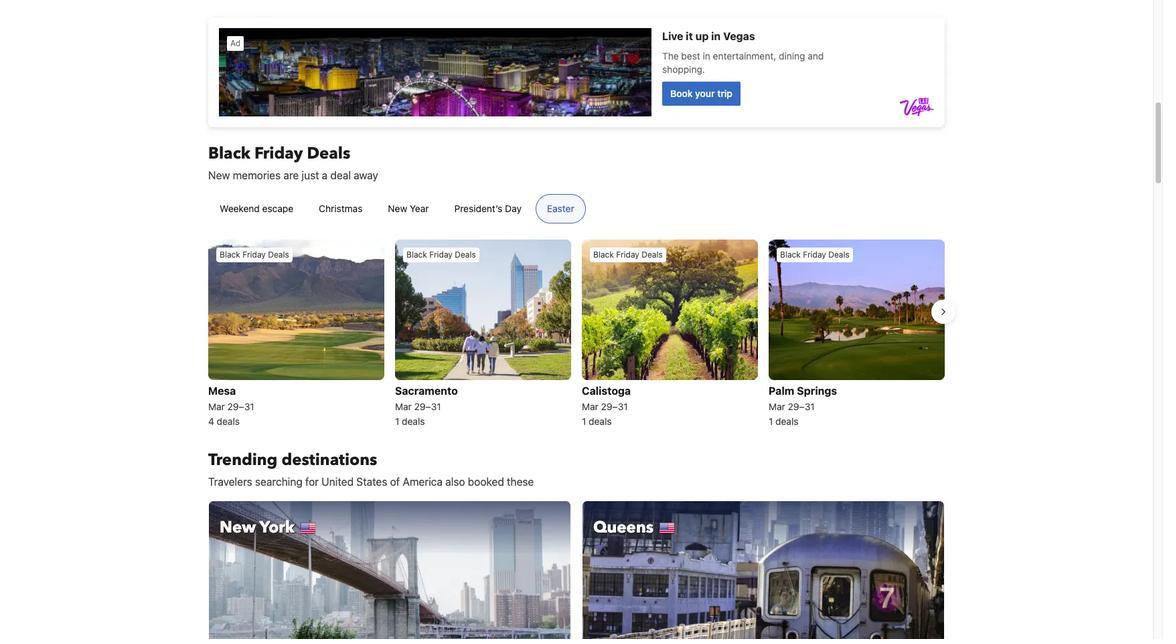 Task type: describe. For each thing, give the bounding box(es) containing it.
weekend escape button
[[208, 194, 305, 224]]

black friday deals for calistoga
[[594, 250, 663, 260]]

mesa
[[208, 385, 236, 398]]

new year button
[[377, 194, 440, 224]]

president's day
[[455, 203, 522, 214]]

new year
[[388, 203, 429, 214]]

29–31 for mesa
[[228, 402, 254, 413]]

united
[[322, 477, 354, 489]]

travelers
[[208, 477, 252, 489]]

trending destinations travelers searching for united states of america also booked these
[[208, 450, 534, 489]]

new for new york
[[220, 517, 256, 540]]

mar for mesa
[[208, 402, 225, 413]]

advertisement region
[[208, 17, 945, 127]]

deals for mesa
[[217, 416, 240, 428]]

christmas button
[[308, 194, 374, 224]]

deals for sacramento
[[455, 250, 476, 260]]

day
[[505, 203, 522, 214]]

friday for calistoga
[[616, 250, 640, 260]]

of
[[390, 477, 400, 489]]

friday for sacramento
[[430, 250, 453, 260]]

these
[[507, 477, 534, 489]]

new york link
[[208, 501, 571, 640]]

1 for sacramento
[[395, 416, 400, 428]]

region containing mesa
[[198, 234, 956, 434]]

new for new year
[[388, 203, 407, 214]]

deals for mesa
[[268, 250, 289, 260]]

sacramento
[[395, 385, 458, 398]]

away
[[354, 170, 378, 182]]

black for calistoga
[[594, 250, 614, 260]]

president's
[[455, 203, 503, 214]]

deals for sacramento
[[402, 416, 425, 428]]

a
[[322, 170, 328, 182]]

america
[[403, 477, 443, 489]]

black friday deals new memories are just a deal away
[[208, 143, 378, 182]]

mar inside palm springs mar 29–31 1 deals
[[769, 402, 786, 413]]

york
[[260, 517, 295, 540]]

calistoga mar 29–31 1 deals
[[582, 385, 631, 428]]

29–31 inside palm springs mar 29–31 1 deals
[[788, 402, 815, 413]]

black friday deals for palm
[[781, 250, 850, 260]]

trending
[[208, 450, 278, 472]]

memories
[[233, 170, 281, 182]]

mesa mar 29–31 4 deals
[[208, 385, 254, 428]]

escape
[[262, 203, 294, 214]]

are
[[284, 170, 299, 182]]

black inside "black friday deals new memories are just a deal away"
[[208, 143, 251, 165]]



Task type: locate. For each thing, give the bounding box(es) containing it.
29–31 inside sacramento mar 29–31 1 deals
[[414, 402, 441, 413]]

black for palm
[[781, 250, 801, 260]]

black friday deals
[[220, 250, 289, 260], [407, 250, 476, 260], [594, 250, 663, 260], [781, 250, 850, 260]]

booked
[[468, 477, 504, 489]]

deals
[[217, 416, 240, 428], [402, 416, 425, 428], [589, 416, 612, 428], [776, 416, 799, 428]]

springs
[[797, 385, 838, 398]]

easter button
[[536, 194, 586, 224]]

3 29–31 from the left
[[601, 402, 628, 413]]

mar inside calistoga mar 29–31 1 deals
[[582, 402, 599, 413]]

deals inside sacramento mar 29–31 1 deals
[[402, 416, 425, 428]]

friday for mesa
[[243, 250, 266, 260]]

new left year
[[388, 203, 407, 214]]

deals
[[307, 143, 351, 165], [268, 250, 289, 260], [455, 250, 476, 260], [642, 250, 663, 260], [829, 250, 850, 260]]

mar down sacramento
[[395, 402, 412, 413]]

searching
[[255, 477, 303, 489]]

2 mar from the left
[[395, 402, 412, 413]]

29–31 down springs
[[788, 402, 815, 413]]

queens link
[[582, 501, 945, 640]]

1 for calistoga
[[582, 416, 586, 428]]

just
[[302, 170, 319, 182]]

mar inside the mesa mar 29–31 4 deals
[[208, 402, 225, 413]]

deals for palm
[[829, 250, 850, 260]]

mar down palm
[[769, 402, 786, 413]]

3 deals from the left
[[589, 416, 612, 428]]

tab list containing weekend escape
[[198, 194, 597, 224]]

1 mar from the left
[[208, 402, 225, 413]]

1 1 from the left
[[395, 416, 400, 428]]

1 black friday deals from the left
[[220, 250, 289, 260]]

region
[[198, 234, 956, 434]]

mar inside sacramento mar 29–31 1 deals
[[395, 402, 412, 413]]

3 black friday deals from the left
[[594, 250, 663, 260]]

mar up 4
[[208, 402, 225, 413]]

mar for sacramento
[[395, 402, 412, 413]]

black for mesa
[[220, 250, 240, 260]]

sacramento mar 29–31 1 deals
[[395, 385, 458, 428]]

friday for palm springs
[[803, 250, 827, 260]]

4 29–31 from the left
[[788, 402, 815, 413]]

black for sacramento
[[407, 250, 427, 260]]

christmas
[[319, 203, 363, 214]]

black friday deals for sacramento
[[407, 250, 476, 260]]

new left memories
[[208, 170, 230, 182]]

29–31 for calistoga
[[601, 402, 628, 413]]

mar down calistoga at right
[[582, 402, 599, 413]]

deals down sacramento
[[402, 416, 425, 428]]

3 1 from the left
[[769, 416, 773, 428]]

black friday deals for mesa
[[220, 250, 289, 260]]

deals for calistoga
[[589, 416, 612, 428]]

deals for calistoga
[[642, 250, 663, 260]]

2 vertical spatial new
[[220, 517, 256, 540]]

2 29–31 from the left
[[414, 402, 441, 413]]

new left york at bottom left
[[220, 517, 256, 540]]

1 vertical spatial new
[[388, 203, 407, 214]]

mar
[[208, 402, 225, 413], [395, 402, 412, 413], [582, 402, 599, 413], [769, 402, 786, 413]]

for
[[305, 477, 319, 489]]

29–31
[[228, 402, 254, 413], [414, 402, 441, 413], [601, 402, 628, 413], [788, 402, 815, 413]]

4 black friday deals from the left
[[781, 250, 850, 260]]

29–31 inside calistoga mar 29–31 1 deals
[[601, 402, 628, 413]]

new inside "black friday deals new memories are just a deal away"
[[208, 170, 230, 182]]

1 deals from the left
[[217, 416, 240, 428]]

weekend escape
[[220, 203, 294, 214]]

4 deals from the left
[[776, 416, 799, 428]]

deals inside "black friday deals new memories are just a deal away"
[[307, 143, 351, 165]]

mar for calistoga
[[582, 402, 599, 413]]

destinations
[[282, 450, 377, 472]]

4 mar from the left
[[769, 402, 786, 413]]

1 29–31 from the left
[[228, 402, 254, 413]]

black
[[208, 143, 251, 165], [220, 250, 240, 260], [407, 250, 427, 260], [594, 250, 614, 260], [781, 250, 801, 260]]

year
[[410, 203, 429, 214]]

4
[[208, 416, 214, 428]]

1 inside palm springs mar 29–31 1 deals
[[769, 416, 773, 428]]

deals right 4
[[217, 416, 240, 428]]

tab list
[[198, 194, 597, 224]]

palm
[[769, 385, 795, 398]]

1 horizontal spatial 1
[[582, 416, 586, 428]]

friday
[[255, 143, 303, 165], [243, 250, 266, 260], [430, 250, 453, 260], [616, 250, 640, 260], [803, 250, 827, 260]]

1 inside calistoga mar 29–31 1 deals
[[582, 416, 586, 428]]

2 1 from the left
[[582, 416, 586, 428]]

2 horizontal spatial 1
[[769, 416, 773, 428]]

new inside button
[[388, 203, 407, 214]]

1 down calistoga at right
[[582, 416, 586, 428]]

1
[[395, 416, 400, 428], [582, 416, 586, 428], [769, 416, 773, 428]]

deals down calistoga at right
[[589, 416, 612, 428]]

29–31 down calistoga at right
[[601, 402, 628, 413]]

29–31 down mesa
[[228, 402, 254, 413]]

easter
[[547, 203, 575, 214]]

queens
[[594, 517, 654, 540]]

0 vertical spatial new
[[208, 170, 230, 182]]

weekend
[[220, 203, 260, 214]]

deals inside calistoga mar 29–31 1 deals
[[589, 416, 612, 428]]

also
[[446, 477, 465, 489]]

new
[[208, 170, 230, 182], [388, 203, 407, 214], [220, 517, 256, 540]]

deals inside the mesa mar 29–31 4 deals
[[217, 416, 240, 428]]

1 down sacramento
[[395, 416, 400, 428]]

states
[[357, 477, 388, 489]]

president's day button
[[443, 194, 533, 224]]

2 deals from the left
[[402, 416, 425, 428]]

deal
[[331, 170, 351, 182]]

friday inside "black friday deals new memories are just a deal away"
[[255, 143, 303, 165]]

new york
[[220, 517, 295, 540]]

1 inside sacramento mar 29–31 1 deals
[[395, 416, 400, 428]]

deals down palm
[[776, 416, 799, 428]]

palm springs mar 29–31 1 deals
[[769, 385, 838, 428]]

0 horizontal spatial 1
[[395, 416, 400, 428]]

1 down palm
[[769, 416, 773, 428]]

calistoga
[[582, 385, 631, 398]]

29–31 inside the mesa mar 29–31 4 deals
[[228, 402, 254, 413]]

deals inside palm springs mar 29–31 1 deals
[[776, 416, 799, 428]]

29–31 down sacramento
[[414, 402, 441, 413]]

3 mar from the left
[[582, 402, 599, 413]]

29–31 for sacramento
[[414, 402, 441, 413]]

2 black friday deals from the left
[[407, 250, 476, 260]]



Task type: vqa. For each thing, say whether or not it's contained in the screenshot.
New York LINK
yes



